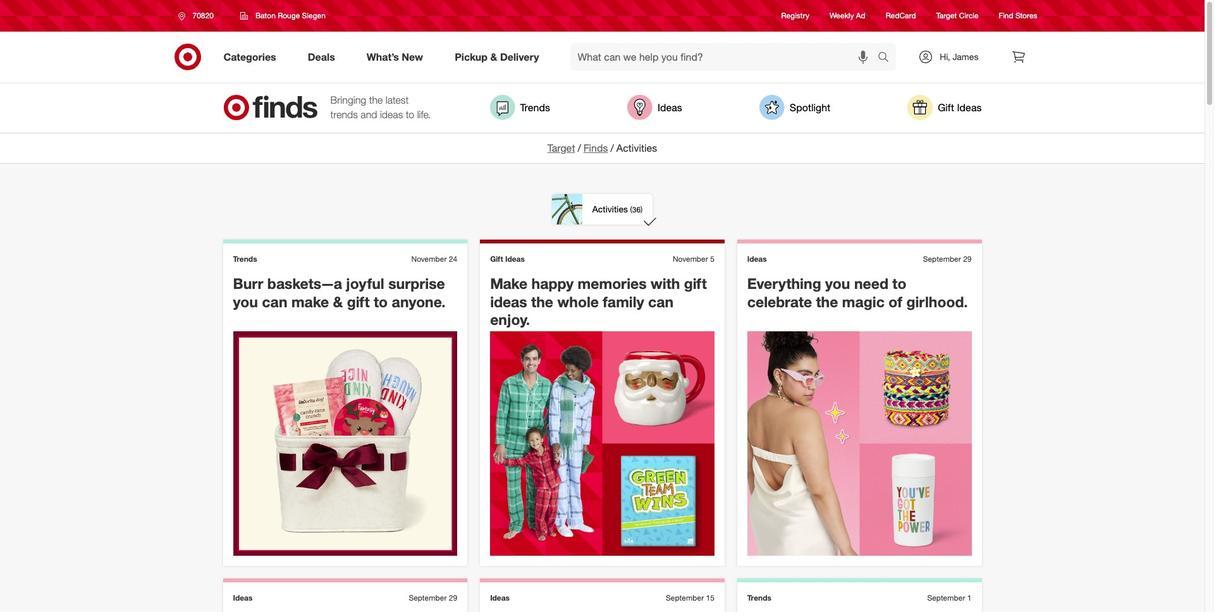Task type: vqa. For each thing, say whether or not it's contained in the screenshot.


Task type: locate. For each thing, give the bounding box(es) containing it.
deals
[[308, 50, 335, 63]]

70820 button
[[170, 4, 227, 27]]

1 / from the left
[[578, 142, 581, 154]]

1 horizontal spatial /
[[611, 142, 614, 154]]

gift ideas
[[938, 101, 982, 114], [490, 254, 525, 264]]

& right make
[[333, 293, 343, 310]]

gift inside burr baskets—a joyful surprise you can make & gift to anyone.
[[347, 293, 370, 310]]

target link
[[547, 142, 575, 154]]

the inside bringing the latest trends and ideas to life.
[[369, 94, 383, 106]]

find stores link
[[999, 10, 1037, 21]]

november left 24
[[411, 254, 447, 264]]

0 vertical spatial 29
[[963, 254, 972, 264]]

gift
[[938, 101, 954, 114], [490, 254, 503, 264]]

you
[[825, 274, 850, 292], [233, 293, 258, 310]]

target circle
[[936, 11, 979, 21]]

ad
[[856, 11, 866, 21]]

september
[[923, 254, 961, 264], [409, 593, 447, 603], [666, 593, 704, 603], [927, 593, 965, 603]]

2 horizontal spatial to
[[893, 274, 907, 292]]

to down joyful
[[374, 293, 388, 310]]

0 horizontal spatial 29
[[449, 593, 457, 603]]

joyful
[[346, 274, 384, 292]]

1 vertical spatial you
[[233, 293, 258, 310]]

can down the 'with'
[[648, 293, 674, 310]]

november 24
[[411, 254, 457, 264]]

redcard link
[[886, 10, 916, 21]]

the left magic
[[816, 293, 838, 310]]

the
[[369, 94, 383, 106], [531, 293, 553, 310], [816, 293, 838, 310]]

can
[[262, 293, 287, 310], [648, 293, 674, 310]]

1 horizontal spatial gift
[[684, 274, 707, 292]]

ideas
[[380, 108, 403, 121], [490, 293, 527, 310]]

0 vertical spatial &
[[490, 50, 497, 63]]

ideas inside bringing the latest trends and ideas to life.
[[380, 108, 403, 121]]

search button
[[872, 43, 903, 73]]

1 horizontal spatial gift
[[938, 101, 954, 114]]

0 vertical spatial gift ideas
[[938, 101, 982, 114]]

0 horizontal spatial september 29
[[409, 593, 457, 603]]

0 horizontal spatial ideas
[[380, 108, 403, 121]]

gift inside make happy memories with gift ideas the whole family can enjoy.
[[684, 274, 707, 292]]

surprise
[[388, 274, 445, 292]]

registry link
[[781, 10, 810, 21]]

1 horizontal spatial gift ideas
[[938, 101, 982, 114]]

november left 5
[[673, 254, 708, 264]]

to inside burr baskets—a joyful surprise you can make & gift to anyone.
[[374, 293, 388, 310]]

november 5
[[673, 254, 715, 264]]

& right pickup
[[490, 50, 497, 63]]

1
[[967, 593, 972, 603]]

0 vertical spatial gift
[[938, 101, 954, 114]]

to left "life."
[[406, 108, 414, 121]]

burr
[[233, 274, 263, 292]]

0 vertical spatial activities
[[617, 142, 657, 154]]

life.
[[417, 108, 431, 121]]

1 horizontal spatial trends
[[520, 101, 550, 114]]

1 horizontal spatial you
[[825, 274, 850, 292]]

gift
[[684, 274, 707, 292], [347, 293, 370, 310]]

0 horizontal spatial to
[[374, 293, 388, 310]]

1 horizontal spatial to
[[406, 108, 414, 121]]

1 vertical spatial gift ideas
[[490, 254, 525, 264]]

1 vertical spatial &
[[333, 293, 343, 310]]

/
[[578, 142, 581, 154], [611, 142, 614, 154]]

you down burr
[[233, 293, 258, 310]]

2 horizontal spatial the
[[816, 293, 838, 310]]

0 horizontal spatial you
[[233, 293, 258, 310]]

2 november from the left
[[673, 254, 708, 264]]

you inside everything you need to celebrate the magic of girlhood.
[[825, 274, 850, 292]]

1 november from the left
[[411, 254, 447, 264]]

1 vertical spatial 29
[[449, 593, 457, 603]]

1 horizontal spatial can
[[648, 293, 674, 310]]

activities ( 36 )
[[592, 204, 643, 214]]

of
[[889, 293, 902, 310]]

siegen
[[302, 11, 326, 20]]

0 horizontal spatial the
[[369, 94, 383, 106]]

ideas
[[658, 101, 682, 114], [957, 101, 982, 114], [505, 254, 525, 264], [747, 254, 767, 264], [233, 593, 253, 603], [490, 593, 510, 603]]

activities
[[617, 142, 657, 154], [592, 204, 628, 214]]

0 vertical spatial gift
[[684, 274, 707, 292]]

0 horizontal spatial &
[[333, 293, 343, 310]]

29
[[963, 254, 972, 264], [449, 593, 457, 603]]

trends up target link
[[520, 101, 550, 114]]

ideas down make
[[490, 293, 527, 310]]

1 horizontal spatial 29
[[963, 254, 972, 264]]

1 vertical spatial trends
[[233, 254, 257, 264]]

memories
[[578, 274, 647, 292]]

circle
[[959, 11, 979, 21]]

burr baskets—a joyful surprise you can make & gift to anyone. image
[[233, 332, 457, 556]]

1 vertical spatial september 29
[[409, 593, 457, 603]]

24
[[449, 254, 457, 264]]

to
[[406, 108, 414, 121], [893, 274, 907, 292], [374, 293, 388, 310]]

gift ideas up make
[[490, 254, 525, 264]]

36
[[632, 205, 641, 214]]

make
[[291, 293, 329, 310]]

0 horizontal spatial /
[[578, 142, 581, 154]]

november for with
[[673, 254, 708, 264]]

activities right finds
[[617, 142, 657, 154]]

trends up burr
[[233, 254, 257, 264]]

to inside everything you need to celebrate the magic of girlhood.
[[893, 274, 907, 292]]

can inside burr baskets—a joyful surprise you can make & gift to anyone.
[[262, 293, 287, 310]]

the up "and"
[[369, 94, 383, 106]]

weekly ad link
[[830, 10, 866, 21]]

trends right the 15
[[747, 593, 772, 603]]

ideas for happy
[[490, 293, 527, 310]]

target
[[936, 11, 957, 21], [547, 142, 575, 154]]

5
[[710, 254, 715, 264]]

1 horizontal spatial target
[[936, 11, 957, 21]]

september 29
[[923, 254, 972, 264], [409, 593, 457, 603]]

&
[[490, 50, 497, 63], [333, 293, 343, 310]]

1 vertical spatial target
[[547, 142, 575, 154]]

0 vertical spatial target
[[936, 11, 957, 21]]

gift ideas down hi, james
[[938, 101, 982, 114]]

gift down joyful
[[347, 293, 370, 310]]

november
[[411, 254, 447, 264], [673, 254, 708, 264]]

the down the happy
[[531, 293, 553, 310]]

everything
[[747, 274, 821, 292]]

trends for november 24
[[233, 254, 257, 264]]

the inside everything you need to celebrate the magic of girlhood.
[[816, 293, 838, 310]]

1 horizontal spatial the
[[531, 293, 553, 310]]

1 horizontal spatial ideas
[[490, 293, 527, 310]]

)
[[641, 205, 643, 214]]

0 horizontal spatial can
[[262, 293, 287, 310]]

0 vertical spatial ideas
[[380, 108, 403, 121]]

happy
[[532, 274, 574, 292]]

1 vertical spatial to
[[893, 274, 907, 292]]

1 can from the left
[[262, 293, 287, 310]]

2 horizontal spatial trends
[[747, 593, 772, 603]]

ideas inside make happy memories with gift ideas the whole family can enjoy.
[[490, 293, 527, 310]]

september 15
[[666, 593, 715, 603]]

1 horizontal spatial september 29
[[923, 254, 972, 264]]

gift down "november 5"
[[684, 274, 707, 292]]

/ right finds
[[611, 142, 614, 154]]

target left circle
[[936, 11, 957, 21]]

0 vertical spatial to
[[406, 108, 414, 121]]

girlhood.
[[907, 293, 968, 310]]

2 can from the left
[[648, 293, 674, 310]]

0 horizontal spatial november
[[411, 254, 447, 264]]

pickup & delivery link
[[444, 43, 555, 71]]

/ left finds link on the top
[[578, 142, 581, 154]]

whole
[[557, 293, 599, 310]]

ideas down 'latest'
[[380, 108, 403, 121]]

1 vertical spatial gift
[[490, 254, 503, 264]]

hi,
[[940, 51, 950, 62]]

gift up make
[[490, 254, 503, 264]]

delivery
[[500, 50, 539, 63]]

the inside make happy memories with gift ideas the whole family can enjoy.
[[531, 293, 553, 310]]

0 horizontal spatial gift
[[347, 293, 370, 310]]

1 vertical spatial ideas
[[490, 293, 527, 310]]

you up magic
[[825, 274, 850, 292]]

baskets—a
[[267, 274, 342, 292]]

2 vertical spatial to
[[374, 293, 388, 310]]

activities left (
[[592, 204, 628, 214]]

can inside make happy memories with gift ideas the whole family can enjoy.
[[648, 293, 674, 310]]

0 vertical spatial you
[[825, 274, 850, 292]]

to up 'of'
[[893, 274, 907, 292]]

finds
[[584, 142, 608, 154]]

gift down hi,
[[938, 101, 954, 114]]

what's
[[367, 50, 399, 63]]

0 vertical spatial trends
[[520, 101, 550, 114]]

0 horizontal spatial trends
[[233, 254, 257, 264]]

can down burr
[[262, 293, 287, 310]]

1 horizontal spatial november
[[673, 254, 708, 264]]

2 vertical spatial trends
[[747, 593, 772, 603]]

redcard
[[886, 11, 916, 21]]

0 horizontal spatial gift
[[490, 254, 503, 264]]

target left finds link on the top
[[547, 142, 575, 154]]

1 vertical spatial gift
[[347, 293, 370, 310]]

0 horizontal spatial target
[[547, 142, 575, 154]]

trends
[[520, 101, 550, 114], [233, 254, 257, 264], [747, 593, 772, 603]]



Task type: describe. For each thing, give the bounding box(es) containing it.
rouge
[[278, 11, 300, 20]]

weekly
[[830, 11, 854, 21]]

need
[[854, 274, 889, 292]]

search
[[872, 52, 903, 64]]

james
[[953, 51, 979, 62]]

bringing
[[330, 94, 366, 106]]

0 horizontal spatial gift ideas
[[490, 254, 525, 264]]

latest
[[386, 94, 409, 106]]

What can we help you find? suggestions appear below search field
[[570, 43, 881, 71]]

celebrate
[[747, 293, 812, 310]]

15
[[706, 593, 715, 603]]

target for target circle
[[936, 11, 957, 21]]

70820
[[193, 11, 214, 20]]

ideas inside ideas link
[[658, 101, 682, 114]]

find
[[999, 11, 1014, 21]]

weekly ad
[[830, 11, 866, 21]]

target for target / finds / activities
[[547, 142, 575, 154]]

make
[[490, 274, 528, 292]]

pickup
[[455, 50, 488, 63]]

spotlight link
[[759, 95, 831, 120]]

0 vertical spatial september 29
[[923, 254, 972, 264]]

with
[[651, 274, 680, 292]]

1 horizontal spatial &
[[490, 50, 497, 63]]

baton rouge siegen button
[[232, 4, 334, 27]]

to inside bringing the latest trends and ideas to life.
[[406, 108, 414, 121]]

target / finds / activities
[[547, 142, 657, 154]]

deals link
[[297, 43, 351, 71]]

burr baskets—a joyful surprise you can make & gift to anyone.
[[233, 274, 446, 310]]

family
[[603, 293, 644, 310]]

(
[[630, 205, 632, 214]]

everything you need to celebrate the magic of girlhood. image
[[747, 332, 972, 556]]

spotlight
[[790, 101, 831, 114]]

registry
[[781, 11, 810, 21]]

target circle link
[[936, 10, 979, 21]]

find stores
[[999, 11, 1037, 21]]

categories
[[224, 50, 276, 63]]

november for surprise
[[411, 254, 447, 264]]

ideas for the
[[380, 108, 403, 121]]

and
[[361, 108, 377, 121]]

bringing the latest trends and ideas to life.
[[330, 94, 431, 121]]

target finds image
[[223, 95, 318, 120]]

ideas inside 'gift ideas' link
[[957, 101, 982, 114]]

2 / from the left
[[611, 142, 614, 154]]

make happy memories with gift ideas the whole family can enjoy.
[[490, 274, 707, 329]]

hi, james
[[940, 51, 979, 62]]

what's new link
[[356, 43, 439, 71]]

you inside burr baskets—a joyful surprise you can make & gift to anyone.
[[233, 293, 258, 310]]

enjoy.
[[490, 311, 530, 329]]

categories link
[[213, 43, 292, 71]]

baton
[[255, 11, 276, 20]]

baton rouge siegen
[[255, 11, 326, 20]]

make happy memories with gift ideas the whole family can enjoy. image
[[490, 332, 715, 556]]

stores
[[1016, 11, 1037, 21]]

everything you need to celebrate the magic of girlhood.
[[747, 274, 968, 310]]

what's new
[[367, 50, 423, 63]]

1 vertical spatial activities
[[592, 204, 628, 214]]

trends for september 1
[[747, 593, 772, 603]]

magic
[[842, 293, 885, 310]]

september 1
[[927, 593, 972, 603]]

trends
[[330, 108, 358, 121]]

finds link
[[584, 142, 608, 154]]

gift ideas link
[[908, 95, 982, 120]]

new
[[402, 50, 423, 63]]

& inside burr baskets—a joyful surprise you can make & gift to anyone.
[[333, 293, 343, 310]]

ideas link
[[627, 95, 682, 120]]

anyone.
[[392, 293, 446, 310]]

pickup & delivery
[[455, 50, 539, 63]]

trends link
[[490, 95, 550, 120]]



